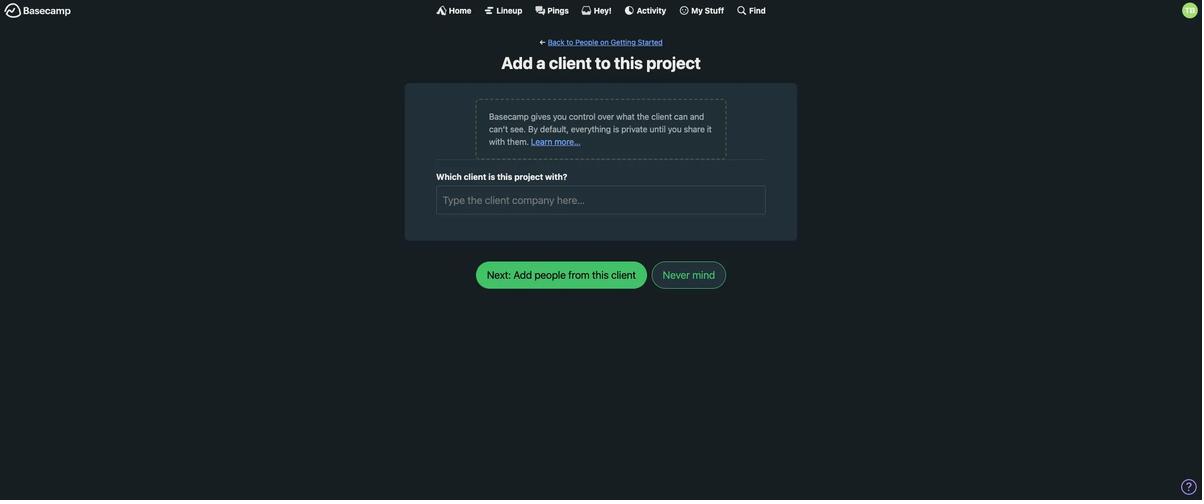 Task type: vqa. For each thing, say whether or not it's contained in the screenshot.
top The This
yes



Task type: locate. For each thing, give the bounding box(es) containing it.
2 vertical spatial client
[[464, 172, 487, 182]]

add
[[502, 53, 533, 73]]

mind
[[693, 269, 715, 281]]

project
[[647, 53, 701, 73], [515, 172, 543, 182]]

to
[[567, 38, 574, 47], [595, 53, 611, 73]]

this down getting
[[614, 53, 643, 73]]

client right which
[[464, 172, 487, 182]]

lineup
[[497, 5, 523, 15]]

activity link
[[625, 5, 667, 16]]

is down what
[[613, 125, 620, 134]]

learn
[[531, 137, 553, 147]]

1 horizontal spatial to
[[595, 53, 611, 73]]

default,
[[540, 125, 569, 134]]

find button
[[737, 5, 766, 16]]

to down on
[[595, 53, 611, 73]]

share
[[684, 125, 705, 134]]

1 vertical spatial is
[[489, 172, 495, 182]]

←
[[540, 38, 546, 47]]

this down "with"
[[497, 172, 513, 182]]

you down can
[[668, 125, 682, 134]]

you
[[553, 112, 567, 122], [668, 125, 682, 134]]

more…
[[555, 137, 581, 147]]

this
[[614, 53, 643, 73], [497, 172, 513, 182]]

you up default,
[[553, 112, 567, 122]]

client up until
[[652, 112, 672, 122]]

learn more… link
[[531, 137, 581, 147]]

which
[[436, 172, 462, 182]]

None submit
[[476, 262, 647, 289]]

project left with?
[[515, 172, 543, 182]]

to right back
[[567, 38, 574, 47]]

0 vertical spatial this
[[614, 53, 643, 73]]

basecamp gives you control over what the client can and can't see. by default, everything is private until you share it with them.
[[489, 112, 712, 147]]

0 vertical spatial project
[[647, 53, 701, 73]]

0 horizontal spatial to
[[567, 38, 574, 47]]

by
[[528, 125, 538, 134]]

client
[[549, 53, 592, 73], [652, 112, 672, 122], [464, 172, 487, 182]]

2 horizontal spatial client
[[652, 112, 672, 122]]

1 vertical spatial you
[[668, 125, 682, 134]]

0 vertical spatial is
[[613, 125, 620, 134]]

find
[[750, 5, 766, 15]]

client down back
[[549, 53, 592, 73]]

client inside basecamp gives you control over what the client can and can't see. by default, everything is private until you share it with them.
[[652, 112, 672, 122]]

is down "with"
[[489, 172, 495, 182]]

0 horizontal spatial this
[[497, 172, 513, 182]]

0 horizontal spatial you
[[553, 112, 567, 122]]

my stuff
[[692, 5, 725, 15]]

until
[[650, 125, 666, 134]]

1 horizontal spatial is
[[613, 125, 620, 134]]

can't
[[489, 125, 508, 134]]

1 horizontal spatial project
[[647, 53, 701, 73]]

can
[[674, 112, 688, 122]]

1 vertical spatial this
[[497, 172, 513, 182]]

is
[[613, 125, 620, 134], [489, 172, 495, 182]]

main element
[[0, 0, 1203, 20]]

is inside basecamp gives you control over what the client can and can't see. by default, everything is private until you share it with them.
[[613, 125, 620, 134]]

pings
[[548, 5, 569, 15]]

0 vertical spatial client
[[549, 53, 592, 73]]

1 horizontal spatial client
[[549, 53, 592, 73]]

home
[[449, 5, 472, 15]]

1 vertical spatial project
[[515, 172, 543, 182]]

hey! button
[[582, 5, 612, 16]]

0 vertical spatial you
[[553, 112, 567, 122]]

my stuff button
[[679, 5, 725, 16]]

1 vertical spatial client
[[652, 112, 672, 122]]

people
[[576, 38, 599, 47]]

gives
[[531, 112, 551, 122]]

project down 'started'
[[647, 53, 701, 73]]

with
[[489, 137, 505, 147]]



Task type: describe. For each thing, give the bounding box(es) containing it.
getting
[[611, 38, 636, 47]]

0 vertical spatial to
[[567, 38, 574, 47]]

started
[[638, 38, 663, 47]]

and
[[690, 112, 705, 122]]

add a client to this project
[[502, 53, 701, 73]]

switch accounts image
[[4, 3, 71, 19]]

what
[[617, 112, 635, 122]]

stuff
[[705, 5, 725, 15]]

the
[[637, 112, 650, 122]]

never mind
[[663, 269, 715, 281]]

them.
[[507, 137, 529, 147]]

on
[[601, 38, 609, 47]]

hey!
[[594, 5, 612, 15]]

basecamp
[[489, 112, 529, 122]]

0 horizontal spatial is
[[489, 172, 495, 182]]

private
[[622, 125, 648, 134]]

control
[[569, 112, 596, 122]]

over
[[598, 112, 614, 122]]

Which client is this project with? text field
[[442, 192, 760, 209]]

1 horizontal spatial you
[[668, 125, 682, 134]]

home link
[[437, 5, 472, 16]]

back to people on getting started link
[[548, 38, 663, 47]]

with?
[[545, 172, 568, 182]]

which client is this project with?
[[436, 172, 568, 182]]

it
[[707, 125, 712, 134]]

pings button
[[535, 5, 569, 16]]

never
[[663, 269, 690, 281]]

learn more…
[[531, 137, 581, 147]]

see.
[[510, 125, 526, 134]]

my
[[692, 5, 703, 15]]

1 horizontal spatial this
[[614, 53, 643, 73]]

activity
[[637, 5, 667, 15]]

← back to people on getting started
[[540, 38, 663, 47]]

1 vertical spatial to
[[595, 53, 611, 73]]

tim burton image
[[1183, 3, 1198, 18]]

0 horizontal spatial client
[[464, 172, 487, 182]]

a
[[536, 53, 546, 73]]

back
[[548, 38, 565, 47]]

never mind link
[[652, 262, 726, 289]]

lineup link
[[484, 5, 523, 16]]

everything
[[571, 125, 611, 134]]

0 horizontal spatial project
[[515, 172, 543, 182]]



